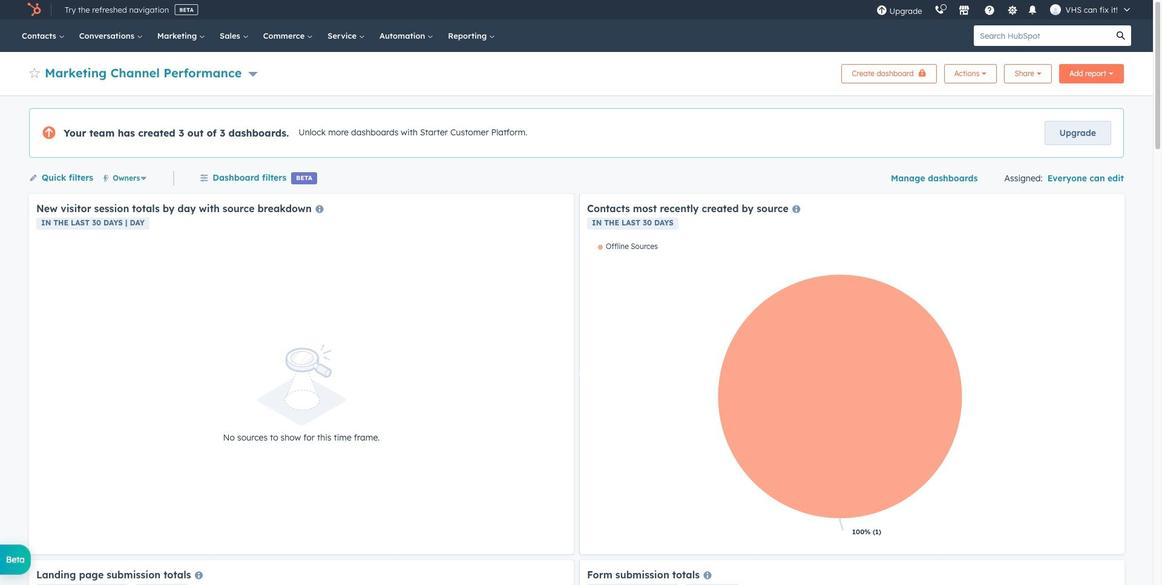 Task type: describe. For each thing, give the bounding box(es) containing it.
jer mill image
[[1050, 4, 1061, 15]]

marketplaces image
[[958, 5, 969, 16]]

contacts most recently created by source element
[[580, 194, 1125, 555]]



Task type: locate. For each thing, give the bounding box(es) containing it.
menu
[[870, 0, 1138, 19]]

landing page submission totals element
[[29, 561, 574, 586]]

interactive chart image
[[587, 242, 1117, 548]]

toggle series visibility region
[[598, 242, 658, 251]]

banner
[[29, 61, 1124, 84]]

new visitor session totals by day with source breakdown element
[[29, 194, 574, 555]]

form submission totals element
[[580, 561, 1125, 586]]

Search HubSpot search field
[[974, 25, 1111, 46]]



Task type: vqa. For each thing, say whether or not it's contained in the screenshot.
menu
yes



